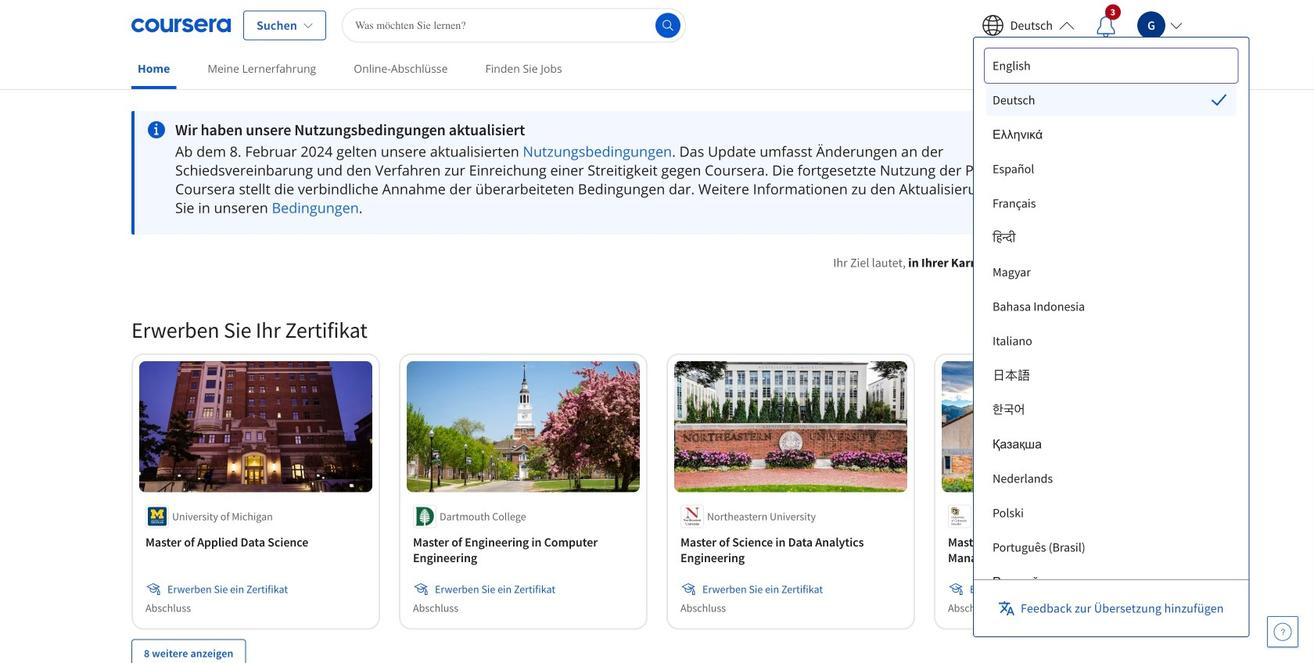 Task type: vqa. For each thing, say whether or not it's contained in the screenshot.
Informationen: Wir haben unsere Nutzungsbedingungen aktualisiert element
yes



Task type: describe. For each thing, give the bounding box(es) containing it.
coursera image
[[131, 13, 231, 38]]

informationen: wir haben unsere nutzungsbedingungen aktualisiert element
[[175, 121, 1059, 139]]



Task type: locate. For each thing, give the bounding box(es) containing it.
sammlung erwerben sie ihr zertifikat element
[[122, 291, 1193, 664]]

hilfe center image
[[1274, 623, 1293, 642]]

menu
[[987, 50, 1237, 664]]

None search field
[[342, 8, 686, 43]]

main content
[[0, 92, 1315, 664]]

radio item
[[987, 85, 1237, 116]]



